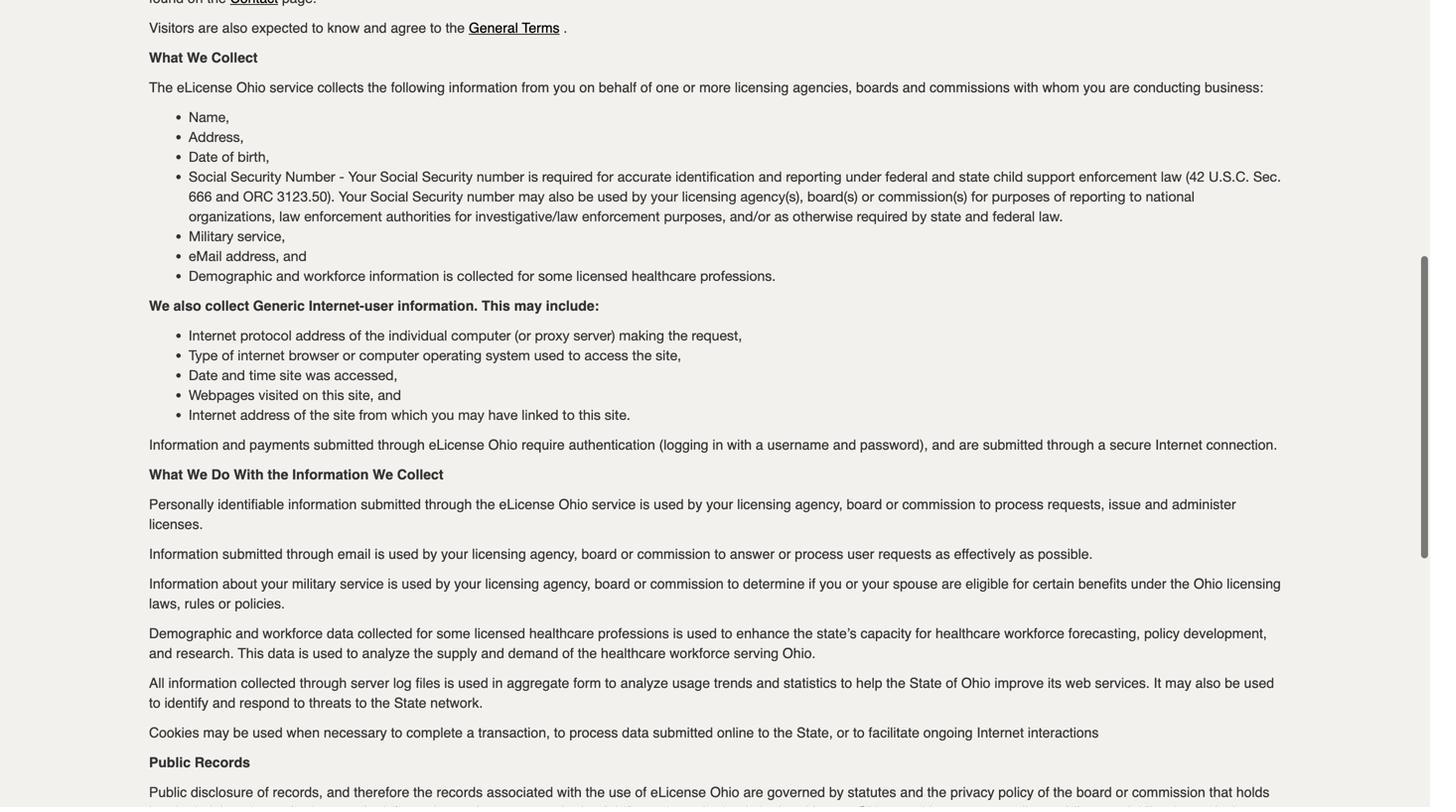Task type: locate. For each thing, give the bounding box(es) containing it.
to up server
[[347, 646, 358, 662]]

through inside personally identifiable information submitted through the elicense ohio service is used by your licensing agency, board or commission to process requests, issue and administer licenses.
[[425, 497, 472, 513]]

are up via
[[743, 785, 763, 801]]

1 vertical spatial federal
[[992, 208, 1035, 225]]

process inside personally identifiable information submitted through the elicense ohio service is used by your licensing agency, board or commission to process requests, issue and administer licenses.
[[995, 497, 1044, 513]]

is left not
[[929, 805, 939, 807]]

in
[[712, 437, 723, 453], [492, 675, 503, 691]]

agency, inside personally identifiable information submitted through the elicense ohio service is used by your licensing agency, board or commission to process requests, issue and administer licenses.
[[795, 497, 843, 513]]

1 vertical spatial collect
[[397, 467, 443, 483]]

0 vertical spatial state
[[909, 675, 942, 691]]

request,
[[692, 327, 742, 344]]

1 what from the top
[[149, 50, 183, 66]]

information inside "public disclosure of records, and therefore the records associated with the use of elicense ohio are governed by statutes and the privacy policy of the board or commission that holds legal administrative authority over the information and payments submitted. information submitted via the elicense ohio portal is not necessarily a public record. likewise, only th"
[[615, 805, 684, 807]]

information about your military service is used by your licensing agency, board or commission to determine if you or your spouse are eligible for certain benefits under the ohio licensing laws, rules or policies.
[[149, 576, 1281, 612]]

are inside "public disclosure of records, and therefore the records associated with the use of elicense ohio are governed by statutes and the privacy policy of the board or commission that holds legal administrative authority over the information and payments submitted. information submitted via the elicense ohio portal is not necessarily a public record. likewise, only th"
[[743, 785, 763, 801]]

0 vertical spatial what
[[149, 50, 183, 66]]

visited
[[258, 387, 299, 403]]

board down information submitted through email is used by your licensing agency, board or commission to answer or process user requests as effectively as possible.
[[595, 576, 630, 592]]

2 vertical spatial agency,
[[543, 576, 591, 592]]

for left accurate
[[597, 169, 614, 185]]

for inside information about your military service is used by your licensing agency, board or commission to determine if you or your spouse are eligible for certain benefits under the ohio licensing laws, rules or policies.
[[1013, 576, 1029, 592]]

3123.50).
[[277, 188, 335, 205]]

by inside information about your military service is used by your licensing agency, board or commission to determine if you or your spouse are eligible for certain benefits under the ohio licensing laws, rules or policies.
[[436, 576, 450, 592]]

enforcement down accurate
[[582, 208, 660, 225]]

information up rules
[[149, 576, 219, 592]]

and right issue
[[1145, 497, 1168, 513]]

the left records
[[413, 785, 433, 801]]

1 horizontal spatial address
[[296, 327, 345, 344]]

number
[[477, 169, 524, 185], [467, 188, 514, 205]]

0 vertical spatial demographic
[[189, 268, 272, 284]]

agency(s),
[[740, 188, 803, 205]]

666
[[189, 188, 212, 205]]

demographic inside name, address, date of birth, social security number - your social security number is required for accurate identification and reporting under federal and state child support enforcement law (42 u.s.c. sec. 666 and orc 3123.50). your social security number may also be used by your licensing agency(s), board(s) or commission(s) for purposes of reporting to national organizations, law enforcement authorities for investigative/law enforcement purposes, and/or as otherwise required by state and federal law. military service, email address, and demographic and workforce information is collected for some licensed healthcare professions.
[[189, 268, 272, 284]]

site down accessed,
[[333, 407, 355, 423]]

reporting up board(s) at the top right of page
[[786, 169, 842, 185]]

with up submitted. on the bottom of the page
[[557, 785, 582, 801]]

under inside information about your military service is used by your licensing agency, board or commission to determine if you or your spouse are eligible for certain benefits under the ohio licensing laws, rules or policies.
[[1131, 576, 1166, 592]]

and right know
[[364, 20, 387, 36]]

may
[[518, 188, 545, 205], [514, 298, 542, 314], [458, 407, 484, 423], [1165, 675, 1191, 691], [203, 725, 229, 741]]

cookies may be used when necessary to complete a transaction, to process data submitted online to the state, or to facilitate ongoing internet interactions
[[149, 725, 1099, 741]]

this down was
[[322, 387, 344, 403]]

process down "form"
[[569, 725, 618, 741]]

some inside name, address, date of birth, social security number - your social security number is required for accurate identification and reporting under federal and state child support enforcement law (42 u.s.c. sec. 666 and orc 3123.50). your social security number may also be used by your licensing agency(s), board(s) or commission(s) for purposes of reporting to national organizations, law enforcement authorities for investigative/law enforcement purposes, and/or as otherwise required by state and federal law. military service, email address, and demographic and workforce information is collected for some licensed healthcare professions.
[[538, 268, 572, 284]]

public inside "public disclosure of records, and therefore the records associated with the use of elicense ohio are governed by statutes and the privacy policy of the board or commission that holds legal administrative authority over the information and payments submitted. information submitted via the elicense ohio portal is not necessarily a public record. likewise, only th"
[[149, 785, 187, 801]]

spouse
[[893, 576, 938, 592]]

is inside personally identifiable information submitted through the elicense ohio service is used by your licensing agency, board or commission to process requests, issue and administer licenses.
[[640, 497, 650, 513]]

and inside personally identifiable information submitted through the elicense ohio service is used by your licensing agency, board or commission to process requests, issue and administer licenses.
[[1145, 497, 1168, 513]]

1 vertical spatial process
[[795, 546, 843, 562]]

1 vertical spatial some
[[436, 626, 470, 642]]

1 vertical spatial on
[[302, 387, 318, 403]]

demand
[[508, 646, 558, 662]]

1 vertical spatial licensed
[[474, 626, 525, 642]]

0 horizontal spatial user
[[364, 298, 394, 314]]

2 horizontal spatial service
[[592, 497, 636, 513]]

0 vertical spatial federal
[[885, 169, 928, 185]]

expected
[[251, 20, 308, 36]]

1 horizontal spatial site
[[333, 407, 355, 423]]

elicense
[[177, 80, 232, 96], [429, 437, 484, 453], [499, 497, 555, 513], [650, 785, 706, 801], [797, 805, 853, 807]]

you inside information about your military service is used by your licensing agency, board or commission to determine if you or your spouse are eligible for certain benefits under the ohio licensing laws, rules or policies.
[[819, 576, 842, 592]]

1 vertical spatial payments
[[483, 805, 543, 807]]

its
[[1048, 675, 1062, 691]]

of down interactions
[[1038, 785, 1049, 801]]

0 vertical spatial date
[[189, 149, 218, 165]]

requests
[[878, 546, 932, 562]]

the up files
[[414, 646, 433, 662]]

0 vertical spatial this
[[322, 387, 344, 403]]

used inside personally identifiable information submitted through the elicense ohio service is used by your licensing agency, board or commission to process requests, issue and administer licenses.
[[654, 497, 684, 513]]

0 vertical spatial in
[[712, 437, 723, 453]]

0 vertical spatial reporting
[[786, 169, 842, 185]]

demographic
[[189, 268, 272, 284], [149, 626, 232, 642]]

necessary
[[324, 725, 387, 741]]

submitted
[[314, 437, 374, 453], [983, 437, 1043, 453], [222, 546, 283, 562], [653, 725, 713, 741], [688, 805, 749, 807]]

webpages
[[189, 387, 255, 403]]

1 vertical spatial from
[[359, 407, 387, 423]]

visitors are also expected to know and agree to the general terms .
[[149, 20, 567, 36]]

and
[[364, 20, 387, 36], [902, 80, 926, 96], [759, 169, 782, 185], [932, 169, 955, 185], [216, 188, 239, 205], [965, 208, 989, 225], [283, 248, 307, 264], [276, 268, 300, 284], [222, 367, 245, 384], [378, 387, 401, 403], [222, 437, 246, 453], [833, 437, 856, 453], [932, 437, 955, 453], [1145, 497, 1168, 513], [236, 626, 259, 642], [149, 646, 172, 662], [481, 646, 504, 662], [756, 675, 780, 691], [212, 695, 236, 711], [327, 785, 350, 801], [900, 785, 923, 801], [456, 805, 479, 807]]

of inside all information collected through server log files is used in aggregate form to analyze usage trends and statistics to help the state of ohio improve its web services. it may also be used to identify and respond to threats to the state network.
[[946, 675, 957, 691]]

healthcare up 'making'
[[632, 268, 696, 284]]

information
[[149, 437, 219, 453], [292, 467, 369, 483], [149, 546, 219, 562], [149, 576, 219, 592], [615, 805, 684, 807]]

2 vertical spatial data
[[622, 725, 649, 741]]

0 vertical spatial site,
[[656, 347, 681, 364]]

from down terms
[[521, 80, 549, 96]]

email
[[338, 546, 371, 562]]

0 vertical spatial under
[[846, 169, 881, 185]]

the up public
[[1053, 785, 1072, 801]]

internet protocol address of the individual computer (or proxy server) making the request, type of internet browser or computer operating system used to access the site, date and time site was accessed, webpages visited on this site, and internet address of the site from which you may have linked to this site.
[[189, 327, 746, 423]]

address up browser
[[296, 327, 345, 344]]

2 vertical spatial collected
[[241, 675, 296, 691]]

1 horizontal spatial data
[[327, 626, 354, 642]]

used inside internet protocol address of the individual computer (or proxy server) making the request, type of internet browser or computer operating system used to access the site, date and time site was accessed, webpages visited on this site, and internet address of the site from which you may have linked to this site.
[[534, 347, 564, 364]]

this
[[322, 387, 344, 403], [579, 407, 601, 423]]

workforce inside name, address, date of birth, social security number - your social security number is required for accurate identification and reporting under federal and state child support enforcement law (42 u.s.c. sec. 666 and orc 3123.50). your social security number may also be used by your licensing agency(s), board(s) or commission(s) for purposes of reporting to national organizations, law enforcement authorities for investigative/law enforcement purposes, and/or as otherwise required by state and federal law. military service, email address, and demographic and workforce information is collected for some licensed healthcare professions.
[[304, 268, 365, 284]]

services.
[[1095, 675, 1150, 691]]

0 vertical spatial law
[[1161, 169, 1182, 185]]

this up system
[[482, 298, 510, 314]]

service
[[270, 80, 314, 96], [592, 497, 636, 513], [340, 576, 384, 592]]

1 public from the top
[[149, 755, 191, 771]]

site,
[[656, 347, 681, 364], [348, 387, 374, 403]]

0 horizontal spatial payments
[[249, 437, 310, 453]]

1 vertical spatial required
[[857, 208, 908, 225]]

boards
[[856, 80, 899, 96]]

to inside personally identifiable information submitted through the elicense ohio service is used by your licensing agency, board or commission to process requests, issue and administer licenses.
[[979, 497, 991, 513]]

2 horizontal spatial data
[[622, 725, 649, 741]]

transaction,
[[478, 725, 550, 741]]

policy inside "public disclosure of records, and therefore the records associated with the use of elicense ohio are governed by statutes and the privacy policy of the board or commission that holds legal administrative authority over the information and payments submitted. information submitted via the elicense ohio portal is not necessarily a public record. likewise, only th"
[[998, 785, 1034, 801]]

0 horizontal spatial state
[[394, 695, 426, 711]]

1 horizontal spatial collected
[[358, 626, 412, 642]]

service up information submitted through email is used by your licensing agency, board or commission to answer or process user requests as effectively as possible.
[[592, 497, 636, 513]]

you
[[553, 80, 576, 96], [1083, 80, 1106, 96], [432, 407, 454, 423], [819, 576, 842, 592]]

to
[[312, 20, 323, 36], [430, 20, 442, 36], [1129, 188, 1142, 205], [568, 347, 581, 364], [562, 407, 575, 423], [979, 497, 991, 513], [714, 546, 726, 562], [727, 576, 739, 592], [721, 626, 732, 642], [347, 646, 358, 662], [605, 675, 617, 691], [841, 675, 852, 691], [149, 695, 161, 711], [293, 695, 305, 711], [355, 695, 367, 711], [391, 725, 402, 741], [554, 725, 566, 741], [758, 725, 770, 741], [853, 725, 865, 741]]

licensing inside name, address, date of birth, social security number - your social security number is required for accurate identification and reporting under federal and state child support enforcement law (42 u.s.c. sec. 666 and orc 3123.50). your social security number may also be used by your licensing agency(s), board(s) or commission(s) for purposes of reporting to national organizations, law enforcement authorities for investigative/law enforcement purposes, and/or as otherwise required by state and federal law. military service, email address, and demographic and workforce information is collected for some licensed healthcare professions.
[[682, 188, 736, 205]]

0 horizontal spatial from
[[359, 407, 387, 423]]

are left conducting
[[1110, 80, 1130, 96]]

ohio left improve
[[961, 675, 991, 691]]

0 vertical spatial be
[[578, 188, 594, 205]]

0 horizontal spatial under
[[846, 169, 881, 185]]

1 horizontal spatial federal
[[992, 208, 1035, 225]]

commission up demographic and workforce data collected for some licensed healthcare professions is used to enhance the state's capacity for healthcare workforce forecasting, policy development, and research. this data is used to analyze the supply and demand of the healthcare workforce serving ohio.
[[650, 576, 724, 592]]

board inside personally identifiable information submitted through the elicense ohio service is used by your licensing agency, board or commission to process requests, issue and administer licenses.
[[847, 497, 882, 513]]

workforce up internet-
[[304, 268, 365, 284]]

when
[[287, 725, 320, 741]]

ohio down have
[[488, 437, 518, 453]]

may left have
[[458, 407, 484, 423]]

2 vertical spatial service
[[340, 576, 384, 592]]

1 vertical spatial what
[[149, 467, 183, 483]]

1 horizontal spatial computer
[[451, 327, 511, 344]]

0 vertical spatial process
[[995, 497, 1044, 513]]

policy
[[1144, 626, 1180, 642], [998, 785, 1034, 801]]

0 vertical spatial required
[[542, 169, 593, 185]]

1 horizontal spatial service
[[340, 576, 384, 592]]

generic
[[253, 298, 305, 314]]

information down licenses.
[[149, 546, 219, 562]]

0 horizontal spatial federal
[[885, 169, 928, 185]]

the down was
[[310, 407, 329, 423]]

is up "investigative/law"
[[528, 169, 538, 185]]

federal up commission(s)
[[885, 169, 928, 185]]

business:
[[1205, 80, 1263, 96]]

ohio down require
[[559, 497, 588, 513]]

agency, inside information about your military service is used by your licensing agency, board or commission to determine if you or your spouse are eligible for certain benefits under the ohio licensing laws, rules or policies.
[[543, 576, 591, 592]]

on inside internet protocol address of the individual computer (or proxy server) making the request, type of internet browser or computer operating system used to access the site, date and time site was accessed, webpages visited on this site, and internet address of the site from which you may have linked to this site.
[[302, 387, 318, 403]]

or inside name, address, date of birth, social security number - your social security number is required for accurate identification and reporting under federal and state child support enforcement law (42 u.s.c. sec. 666 and orc 3123.50). your social security number may also be used by your licensing agency(s), board(s) or commission(s) for purposes of reporting to national organizations, law enforcement authorities for investigative/law enforcement purposes, and/or as otherwise required by state and federal law. military service, email address, and demographic and workforce information is collected for some licensed healthcare professions.
[[862, 188, 874, 205]]

data
[[327, 626, 354, 642], [268, 646, 295, 662], [622, 725, 649, 741]]

a left public
[[1039, 805, 1047, 807]]

information up the identify
[[168, 675, 237, 691]]

1 horizontal spatial on
[[579, 80, 595, 96]]

as right requests
[[935, 546, 950, 562]]

licensing
[[735, 80, 789, 96], [682, 188, 736, 205], [737, 497, 791, 513], [472, 546, 526, 562], [485, 576, 539, 592], [1227, 576, 1281, 592]]

only
[[1199, 805, 1225, 807]]

2 vertical spatial be
[[233, 725, 249, 741]]

is down military
[[299, 646, 309, 662]]

by
[[632, 188, 647, 205], [912, 208, 927, 225], [688, 497, 702, 513], [423, 546, 437, 562], [436, 576, 450, 592], [829, 785, 844, 801]]

elicense down require
[[499, 497, 555, 513]]

1 vertical spatial public
[[149, 785, 187, 801]]

0 vertical spatial public
[[149, 755, 191, 771]]

through right information submitted
[[425, 497, 472, 513]]

0 vertical spatial licensed
[[576, 268, 628, 284]]

healthcare down eligible in the bottom right of the page
[[935, 626, 1000, 642]]

1 vertical spatial data
[[268, 646, 295, 662]]

a down network.
[[467, 725, 474, 741]]

proxy
[[535, 327, 570, 344]]

and right the identify
[[212, 695, 236, 711]]

be up records
[[233, 725, 249, 741]]

2 date from the top
[[189, 367, 218, 384]]

0 horizontal spatial in
[[492, 675, 503, 691]]

of
[[640, 80, 652, 96], [222, 149, 234, 165], [1054, 188, 1066, 205], [349, 327, 361, 344], [222, 347, 234, 364], [294, 407, 306, 423], [562, 646, 574, 662], [946, 675, 957, 691], [257, 785, 269, 801], [635, 785, 647, 801], [1038, 785, 1049, 801]]

also up "investigative/law"
[[548, 188, 574, 205]]

operating
[[423, 347, 482, 364]]

0 vertical spatial collected
[[457, 268, 514, 284]]

commission inside information about your military service is used by your licensing agency, board or commission to determine if you or your spouse are eligible for certain benefits under the ohio licensing laws, rules or policies.
[[650, 576, 724, 592]]

payments up what we do with the information we collect
[[249, 437, 310, 453]]

which
[[391, 407, 428, 423]]

board up the professions
[[581, 546, 617, 562]]

0 horizontal spatial process
[[569, 725, 618, 741]]

with
[[1014, 80, 1038, 96], [727, 437, 752, 453], [557, 785, 582, 801]]

was
[[305, 367, 330, 384]]

2 vertical spatial with
[[557, 785, 582, 801]]

is
[[528, 169, 538, 185], [443, 268, 453, 284], [640, 497, 650, 513], [375, 546, 385, 562], [388, 576, 398, 592], [673, 626, 683, 642], [299, 646, 309, 662], [444, 675, 454, 691], [929, 805, 939, 807]]

or
[[683, 80, 695, 96], [862, 188, 874, 205], [343, 347, 355, 364], [886, 497, 898, 513], [621, 546, 633, 562], [779, 546, 791, 562], [634, 576, 646, 592], [846, 576, 858, 592], [218, 596, 231, 612], [837, 725, 849, 741], [1116, 785, 1128, 801]]

linked
[[522, 407, 558, 423]]

0 horizontal spatial site
[[280, 367, 301, 384]]

national
[[1146, 188, 1195, 205]]

of inside demographic and workforce data collected for some licensed healthcare professions is used to enhance the state's capacity for healthcare workforce forecasting, policy development, and research. this data is used to analyze the supply and demand of the healthcare workforce serving ohio.
[[562, 646, 574, 662]]

policy up necessarily
[[998, 785, 1034, 801]]

what up personally at left bottom
[[149, 467, 183, 483]]

1 vertical spatial site
[[333, 407, 355, 423]]

collected inside name, address, date of birth, social security number - your social security number is required for accurate identification and reporting under federal and state child support enforcement law (42 u.s.c. sec. 666 and orc 3123.50). your social security number may also be used by your licensing agency(s), board(s) or commission(s) for purposes of reporting to national organizations, law enforcement authorities for investigative/law enforcement purposes, and/or as otherwise required by state and federal law. military service, email address, and demographic and workforce information is collected for some licensed healthcare professions.
[[457, 268, 514, 284]]

process up if
[[795, 546, 843, 562]]

browser
[[289, 347, 339, 364]]

information up do
[[149, 437, 219, 453]]

collect down which
[[397, 467, 443, 483]]

2 horizontal spatial be
[[1225, 675, 1240, 691]]

licensed inside name, address, date of birth, social security number - your social security number is required for accurate identification and reporting under federal and state child support enforcement law (42 u.s.c. sec. 666 and orc 3123.50). your social security number may also be used by your licensing agency(s), board(s) or commission(s) for purposes of reporting to national organizations, law enforcement authorities for investigative/law enforcement purposes, and/or as otherwise required by state and federal law. military service, email address, and demographic and workforce information is collected for some licensed healthcare professions.
[[576, 268, 628, 284]]

we down visitors
[[187, 50, 207, 66]]

analyze inside demographic and workforce data collected for some licensed healthcare professions is used to enhance the state's capacity for healthcare workforce forecasting, policy development, and research. this data is used to analyze the supply and demand of the healthcare workforce serving ohio.
[[362, 646, 410, 662]]

all
[[149, 675, 164, 691]]

1 vertical spatial reporting
[[1070, 188, 1126, 205]]

information for submitted
[[149, 546, 219, 562]]

1 vertical spatial with
[[727, 437, 752, 453]]

collects
[[317, 80, 364, 96]]

on
[[579, 80, 595, 96], [302, 387, 318, 403]]

1 horizontal spatial analyze
[[620, 675, 668, 691]]

internet up type
[[189, 327, 236, 344]]

data up respond
[[268, 646, 295, 662]]

internet right ongoing
[[977, 725, 1024, 741]]

may up (or on the top of the page
[[514, 298, 542, 314]]

1 date from the top
[[189, 149, 218, 165]]

general terms link
[[469, 20, 560, 36]]

form
[[573, 675, 601, 691]]

service inside information about your military service is used by your licensing agency, board or commission to determine if you or your spouse are eligible for certain benefits under the ohio licensing laws, rules or policies.
[[340, 576, 384, 592]]

0 horizontal spatial with
[[557, 785, 582, 801]]

user
[[364, 298, 394, 314], [847, 546, 874, 562]]

2 horizontal spatial with
[[1014, 80, 1038, 96]]

a
[[756, 437, 763, 453], [1098, 437, 1106, 453], [467, 725, 474, 741], [1039, 805, 1047, 807]]

0 horizontal spatial data
[[268, 646, 295, 662]]

0 horizontal spatial licensed
[[474, 626, 525, 642]]

type
[[189, 347, 218, 364]]

name,
[[189, 109, 229, 125]]

or inside personally identifiable information submitted through the elicense ohio service is used by your licensing agency, board or commission to process requests, issue and administer licenses.
[[886, 497, 898, 513]]

used inside information about your military service is used by your licensing agency, board or commission to determine if you or your spouse are eligible for certain benefits under the ohio licensing laws, rules or policies.
[[402, 576, 432, 592]]

you inside internet protocol address of the individual computer (or proxy server) making the request, type of internet browser or computer operating system used to access the site, date and time site was accessed, webpages visited on this site, and internet address of the site from which you may have linked to this site.
[[432, 407, 454, 423]]

0 vertical spatial this
[[482, 298, 510, 314]]

ohio down online
[[710, 785, 739, 801]]

healthcare
[[632, 268, 696, 284], [529, 626, 594, 642], [935, 626, 1000, 642], [601, 646, 666, 662]]

information for and
[[149, 437, 219, 453]]

if
[[809, 576, 816, 592]]

to right transaction,
[[554, 725, 566, 741]]

ohio inside all information collected through server log files is used in aggregate form to analyze usage trends and statistics to help the state of ohio improve its web services. it may also be used to identify and respond to threats to the state network.
[[961, 675, 991, 691]]

workforce
[[304, 268, 365, 284], [263, 626, 323, 642], [1004, 626, 1064, 642], [670, 646, 730, 662]]

to inside information about your military service is used by your licensing agency, board or commission to determine if you or your spouse are eligible for certain benefits under the ohio licensing laws, rules or policies.
[[727, 576, 739, 592]]

of down internet-
[[349, 327, 361, 344]]

the right 'making'
[[668, 327, 688, 344]]

analyze up server
[[362, 646, 410, 662]]

licensed up include:
[[576, 268, 628, 284]]

or inside internet protocol address of the individual computer (or proxy server) making the request, type of internet browser or computer operating system used to access the site, date and time site was accessed, webpages visited on this site, and internet address of the site from which you may have linked to this site.
[[343, 347, 355, 364]]

this
[[482, 298, 510, 314], [238, 646, 264, 662]]

0 horizontal spatial this
[[238, 646, 264, 662]]

military
[[292, 576, 336, 592]]

1 vertical spatial analyze
[[620, 675, 668, 691]]

0 horizontal spatial address
[[240, 407, 290, 423]]

1 horizontal spatial some
[[538, 268, 572, 284]]

1 horizontal spatial from
[[521, 80, 549, 96]]

under inside name, address, date of birth, social security number - your social security number is required for accurate identification and reporting under federal and state child support enforcement law (42 u.s.c. sec. 666 and orc 3123.50). your social security number may also be used by your licensing agency(s), board(s) or commission(s) for purposes of reporting to national organizations, law enforcement authorities for investigative/law enforcement purposes, and/or as otherwise required by state and federal law. military service, email address, and demographic and workforce information is collected for some licensed healthcare professions.
[[846, 169, 881, 185]]

1 horizontal spatial this
[[579, 407, 601, 423]]

of up ongoing
[[946, 675, 957, 691]]

1 horizontal spatial law
[[1161, 169, 1182, 185]]

also
[[222, 20, 248, 36], [548, 188, 574, 205], [173, 298, 201, 314], [1195, 675, 1221, 691]]

to left "national" at the right
[[1129, 188, 1142, 205]]

child
[[993, 169, 1023, 185]]

time
[[249, 367, 276, 384]]

as
[[774, 208, 789, 225], [935, 546, 950, 562], [1019, 546, 1034, 562]]

we also collect generic internet-user information. this may include:
[[149, 298, 599, 314]]

trends
[[714, 675, 753, 691]]

0 vertical spatial data
[[327, 626, 354, 642]]

u.s.c.
[[1209, 169, 1249, 185]]

submitted.
[[547, 805, 611, 807]]

policy inside demographic and workforce data collected for some licensed healthcare professions is used to enhance the state's capacity for healthcare workforce forecasting, policy development, and research. this data is used to analyze the supply and demand of the healthcare workforce serving ohio.
[[1144, 626, 1180, 642]]

some inside demographic and workforce data collected for some licensed healthcare professions is used to enhance the state's capacity for healthcare workforce forecasting, policy development, and research. this data is used to analyze the supply and demand of the healthcare workforce serving ohio.
[[436, 626, 470, 642]]

ohio up development,
[[1193, 576, 1223, 592]]

payments down associated
[[483, 805, 543, 807]]

0 horizontal spatial as
[[774, 208, 789, 225]]

the down have
[[476, 497, 495, 513]]

may up "investigative/law"
[[518, 188, 545, 205]]

computer
[[451, 327, 511, 344], [359, 347, 419, 364]]

by inside "public disclosure of records, and therefore the records associated with the use of elicense ohio are governed by statutes and the privacy policy of the board or commission that holds legal administrative authority over the information and payments submitted. information submitted via the elicense ohio portal is not necessarily a public record. likewise, only th"
[[829, 785, 844, 801]]

you right whom
[[1083, 80, 1106, 96]]

this inside demographic and workforce data collected for some licensed healthcare professions is used to enhance the state's capacity for healthcare workforce forecasting, policy development, and research. this data is used to analyze the supply and demand of the healthcare workforce serving ohio.
[[238, 646, 264, 662]]

we
[[187, 50, 207, 66], [149, 298, 170, 314], [187, 467, 207, 483], [373, 467, 393, 483]]

2 public from the top
[[149, 785, 187, 801]]

2 what from the top
[[149, 467, 183, 483]]

ohio inside information about your military service is used by your licensing agency, board or commission to determine if you or your spouse are eligible for certain benefits under the ohio licensing laws, rules or policies.
[[1193, 576, 1223, 592]]

you left behalf
[[553, 80, 576, 96]]

public disclosure of records, and therefore the records associated with the use of elicense ohio are governed by statutes and the privacy policy of the board or commission that holds legal administrative authority over the information and payments submitted. information submitted via the elicense ohio portal is not necessarily a public record. likewise, only th
[[149, 785, 1270, 807]]

0 vertical spatial number
[[477, 169, 524, 185]]

to left the answer
[[714, 546, 726, 562]]

some up supply
[[436, 626, 470, 642]]

through up threats
[[300, 675, 347, 691]]

by left the statutes
[[829, 785, 844, 801]]

information inside information about your military service is used by your licensing agency, board or commission to determine if you or your spouse are eligible for certain benefits under the ohio licensing laws, rules or policies.
[[149, 576, 219, 592]]

in right (logging
[[712, 437, 723, 453]]

1 horizontal spatial state
[[909, 675, 942, 691]]

server)
[[573, 327, 615, 344]]

have
[[488, 407, 518, 423]]

for up files
[[416, 626, 433, 642]]

1 vertical spatial state
[[394, 695, 426, 711]]

used inside name, address, date of birth, social security number - your social security number is required for accurate identification and reporting under federal and state child support enforcement law (42 u.s.c. sec. 666 and orc 3123.50). your social security number may also be used by your licensing agency(s), board(s) or commission(s) for purposes of reporting to national organizations, law enforcement authorities for investigative/law enforcement purposes, and/or as otherwise required by state and federal law. military service, email address, and demographic and workforce information is collected for some licensed healthcare professions.
[[597, 188, 628, 205]]

information up we also collect generic internet-user information. this may include:
[[369, 268, 439, 284]]

0 vertical spatial some
[[538, 268, 572, 284]]

threats
[[309, 695, 351, 711]]

may inside internet protocol address of the individual computer (or proxy server) making the request, type of internet browser or computer operating system used to access the site, date and time site was accessed, webpages visited on this site, and internet address of the site from which you may have linked to this site.
[[458, 407, 484, 423]]

1 vertical spatial under
[[1131, 576, 1166, 592]]

via
[[752, 805, 770, 807]]

and down service,
[[283, 248, 307, 264]]

be inside all information collected through server log files is used in aggregate form to analyze usage trends and statistics to help the state of ohio improve its web services. it may also be used to identify and respond to threats to the state network.
[[1225, 675, 1240, 691]]

0 horizontal spatial required
[[542, 169, 593, 185]]



Task type: vqa. For each thing, say whether or not it's contained in the screenshot.
holds
yes



Task type: describe. For each thing, give the bounding box(es) containing it.
with inside "public disclosure of records, and therefore the records associated with the use of elicense ohio are governed by statutes and the privacy policy of the board or commission that holds legal administrative authority over the information and payments submitted. information submitted via the elicense ohio portal is not necessarily a public record. likewise, only th"
[[557, 785, 582, 801]]

1 horizontal spatial reporting
[[1070, 188, 1126, 205]]

development,
[[1183, 626, 1267, 642]]

healthcare inside name, address, date of birth, social security number - your social security number is required for accurate identification and reporting under federal and state child support enforcement law (42 u.s.c. sec. 666 and orc 3123.50). your social security number may also be used by your licensing agency(s), board(s) or commission(s) for purposes of reporting to national organizations, law enforcement authorities for investigative/law enforcement purposes, and/or as otherwise required by state and federal law. military service, email address, and demographic and workforce information is collected for some licensed healthcare professions.
[[632, 268, 696, 284]]

files
[[416, 675, 440, 691]]

conducting
[[1133, 80, 1201, 96]]

as inside name, address, date of birth, social security number - your social security number is required for accurate identification and reporting under federal and state child support enforcement law (42 u.s.c. sec. 666 and orc 3123.50). your social security number may also be used by your licensing agency(s), board(s) or commission(s) for purposes of reporting to national organizations, law enforcement authorities for investigative/law enforcement purposes, and/or as otherwise required by state and federal law. military service, email address, and demographic and workforce information is collected for some licensed healthcare professions.
[[774, 208, 789, 225]]

answer
[[730, 546, 775, 562]]

improve
[[994, 675, 1044, 691]]

to right linked at bottom
[[562, 407, 575, 423]]

for right authorities
[[455, 208, 471, 225]]

enhance
[[736, 626, 790, 642]]

internet
[[238, 347, 285, 364]]

records
[[436, 785, 483, 801]]

what for what we do with the information we collect
[[149, 467, 183, 483]]

0 vertical spatial your
[[348, 169, 376, 185]]

commission inside "public disclosure of records, and therefore the records associated with the use of elicense ohio are governed by statutes and the privacy policy of the board or commission that holds legal administrative authority over the information and payments submitted. information submitted via the elicense ohio portal is not necessarily a public record. likewise, only th"
[[1132, 785, 1205, 801]]

collected inside all information collected through server log files is used in aggregate form to analyze usage trends and statistics to help the state of ohio improve its web services. it may also be used to identify and respond to threats to the state network.
[[241, 675, 296, 691]]

the elicense ohio service collects the following information from you on behalf of one or more licensing agencies, boards and commissions with whom you are conducting business:
[[149, 80, 1263, 96]]

investigative/law
[[475, 208, 578, 225]]

to down server
[[355, 695, 367, 711]]

the inside information about your military service is used by your licensing agency, board or commission to determine if you or your spouse are eligible for certain benefits under the ohio licensing laws, rules or policies.
[[1170, 576, 1190, 592]]

respond
[[239, 695, 290, 711]]

service inside personally identifiable information submitted through the elicense ohio service is used by your licensing agency, board or commission to process requests, issue and administer licenses.
[[592, 497, 636, 513]]

disclosure
[[191, 785, 253, 801]]

support
[[1027, 169, 1075, 185]]

1 vertical spatial law
[[279, 208, 300, 225]]

or right state,
[[837, 725, 849, 741]]

for left purposes
[[971, 188, 988, 205]]

(or
[[515, 327, 531, 344]]

is right email
[[375, 546, 385, 562]]

1 vertical spatial user
[[847, 546, 874, 562]]

commission down personally identifiable information submitted through the elicense ohio service is used by your licensing agency, board or commission to process requests, issue and administer licenses.
[[637, 546, 711, 562]]

1 horizontal spatial as
[[935, 546, 950, 562]]

rules
[[184, 596, 215, 612]]

1 horizontal spatial this
[[482, 298, 510, 314]]

1 vertical spatial this
[[579, 407, 601, 423]]

identification
[[675, 169, 755, 185]]

that
[[1209, 785, 1232, 801]]

the up "form"
[[578, 646, 597, 662]]

to left enhance
[[721, 626, 732, 642]]

and right boards
[[902, 80, 926, 96]]

public records
[[149, 755, 250, 771]]

authorities
[[386, 208, 451, 225]]

the down 'making'
[[632, 347, 652, 364]]

ohio inside personally identifiable information submitted through the elicense ohio service is used by your licensing agency, board or commission to process requests, issue and administer licenses.
[[559, 497, 588, 513]]

workforce down policies.
[[263, 626, 323, 642]]

information inside all information collected through server log files is used in aggregate form to analyze usage trends and statistics to help the state of ohio improve its web services. it may also be used to identify and respond to threats to the state network.
[[168, 675, 237, 691]]

to inside name, address, date of birth, social security number - your social security number is required for accurate identification and reporting under federal and state child support enforcement law (42 u.s.c. sec. 666 and orc 3123.50). your social security number may also be used by your licensing agency(s), board(s) or commission(s) for purposes of reporting to national organizations, law enforcement authorities for investigative/law enforcement purposes, and/or as otherwise required by state and federal law. military service, email address, and demographic and workforce information is collected for some licensed healthcare professions.
[[1129, 188, 1142, 205]]

what we collect
[[149, 50, 258, 66]]

of right use
[[635, 785, 647, 801]]

0 vertical spatial with
[[1014, 80, 1038, 96]]

analyze inside all information collected through server log files is used in aggregate form to analyze usage trends and statistics to help the state of ohio improve its web services. it may also be used to identify and respond to threats to the state network.
[[620, 675, 668, 691]]

your inside personally identifiable information submitted through the elicense ohio service is used by your licensing agency, board or commission to process requests, issue and administer licenses.
[[706, 497, 733, 513]]

username
[[767, 437, 829, 453]]

0 horizontal spatial service
[[270, 80, 314, 96]]

and up do
[[222, 437, 246, 453]]

for down "investigative/law"
[[517, 268, 534, 284]]

or right one
[[683, 80, 695, 96]]

1 horizontal spatial collect
[[397, 467, 443, 483]]

1 vertical spatial state
[[931, 208, 961, 225]]

elicense down internet protocol address of the individual computer (or proxy server) making the request, type of internet browser or computer operating system used to access the site, date and time site was accessed, webpages visited on this site, and internet address of the site from which you may have linked to this site.
[[429, 437, 484, 453]]

the down we also collect generic internet-user information. this may include:
[[365, 327, 385, 344]]

1 horizontal spatial in
[[712, 437, 723, 453]]

statutes
[[848, 785, 896, 801]]

by inside personally identifiable information submitted through the elicense ohio service is used by your licensing agency, board or commission to process requests, issue and administer licenses.
[[688, 497, 702, 513]]

information inside name, address, date of birth, social security number - your social security number is required for accurate identification and reporting under federal and state child support enforcement law (42 u.s.c. sec. 666 and orc 3123.50). your social security number may also be used by your licensing agency(s), board(s) or commission(s) for purposes of reporting to national organizations, law enforcement authorities for investigative/law enforcement purposes, and/or as otherwise required by state and federal law. military service, email address, and demographic and workforce information is collected for some licensed healthcare professions.
[[369, 268, 439, 284]]

and up over
[[327, 785, 350, 801]]

is inside all information collected through server log files is used in aggregate form to analyze usage trends and statistics to help the state of ohio improve its web services. it may also be used to identify and respond to threats to the state network.
[[444, 675, 454, 691]]

elicense down governed
[[797, 805, 853, 807]]

connection.
[[1206, 437, 1277, 453]]

to left help
[[841, 675, 852, 691]]

1 horizontal spatial with
[[727, 437, 752, 453]]

submitted inside "public disclosure of records, and therefore the records associated with the use of elicense ohio are governed by statutes and the privacy policy of the board or commission that holds legal administrative authority over the information and payments submitted. information submitted via the elicense ohio portal is not necessarily a public record. likewise, only th"
[[688, 805, 749, 807]]

the down server
[[371, 695, 390, 711]]

healthcare down the professions
[[601, 646, 666, 662]]

to down all
[[149, 695, 161, 711]]

or down personally identifiable information submitted through the elicense ohio service is used by your licensing agency, board or commission to process requests, issue and administer licenses.
[[621, 546, 633, 562]]

ohio.
[[782, 646, 816, 662]]

1 horizontal spatial site,
[[656, 347, 681, 364]]

and up generic
[[276, 268, 300, 284]]

determine
[[743, 576, 805, 592]]

and right password),
[[932, 437, 955, 453]]

may up records
[[203, 725, 229, 741]]

0 horizontal spatial site,
[[348, 387, 374, 403]]

0 vertical spatial collect
[[211, 50, 258, 66]]

date inside internet protocol address of the individual computer (or proxy server) making the request, type of internet browser or computer operating system used to access the site, date and time site was accessed, webpages visited on this site, and internet address of the site from which you may have linked to this site.
[[189, 367, 218, 384]]

associated
[[487, 785, 553, 801]]

to right "form"
[[605, 675, 617, 691]]

more
[[699, 80, 731, 96]]

and up which
[[378, 387, 401, 403]]

board inside "public disclosure of records, and therefore the records associated with the use of elicense ohio are governed by statutes and the privacy policy of the board or commission that holds legal administrative authority over the information and payments submitted. information submitted via the elicense ohio portal is not necessarily a public record. likewise, only th"
[[1076, 785, 1112, 801]]

issue
[[1109, 497, 1141, 513]]

information and payments submitted through elicense ohio require authentication (logging in with a username and password), and are submitted through a secure internet connection.
[[149, 437, 1277, 453]]

the left state,
[[773, 725, 793, 741]]

1 vertical spatial address
[[240, 407, 290, 423]]

public for public records
[[149, 755, 191, 771]]

facilitate
[[868, 725, 919, 741]]

licensed inside demographic and workforce data collected for some licensed healthcare professions is used to enhance the state's capacity for healthcare workforce forecasting, policy development, and research. this data is used to analyze the supply and demand of the healthcare workforce serving ohio.
[[474, 626, 525, 642]]

and down serving
[[756, 675, 780, 691]]

licensing inside personally identifiable information submitted through the elicense ohio service is used by your licensing agency, board or commission to process requests, issue and administer licenses.
[[737, 497, 791, 513]]

the up not
[[927, 785, 947, 801]]

the down therefore
[[360, 805, 379, 807]]

orc
[[243, 188, 273, 205]]

public for public disclosure of records, and therefore the records associated with the use of elicense ohio are governed by statutes and the privacy policy of the board or commission that holds legal administrative authority over the information and payments submitted. information submitted via the elicense ohio portal is not necessarily a public record. likewise, only th
[[149, 785, 187, 801]]

of left one
[[640, 80, 652, 96]]

a left secure
[[1098, 437, 1106, 453]]

elicense inside personally identifiable information submitted through the elicense ohio service is used by your licensing agency, board or commission to process requests, issue and administer licenses.
[[499, 497, 555, 513]]

password),
[[860, 437, 928, 453]]

is inside "public disclosure of records, and therefore the records associated with the use of elicense ohio are governed by statutes and the privacy policy of the board or commission that holds legal administrative authority over the information and payments submitted. information submitted via the elicense ohio portal is not necessarily a public record. likewise, only th"
[[929, 805, 939, 807]]

elicense down what we collect
[[177, 80, 232, 96]]

we left do
[[187, 467, 207, 483]]

0 horizontal spatial be
[[233, 725, 249, 741]]

use
[[609, 785, 631, 801]]

and/or
[[730, 208, 770, 225]]

by right email
[[423, 546, 437, 562]]

effectively
[[954, 546, 1015, 562]]

necessarily
[[966, 805, 1035, 807]]

server
[[351, 675, 389, 691]]

through inside all information collected through server log files is used in aggregate form to analyze usage trends and statistics to help the state of ohio improve its web services. it may also be used to identify and respond to threats to the state network.
[[300, 675, 347, 691]]

0 vertical spatial user
[[364, 298, 394, 314]]

eligible
[[965, 576, 1009, 592]]

statistics
[[783, 675, 837, 691]]

authentication
[[569, 437, 655, 453]]

to left facilitate
[[853, 725, 865, 741]]

from inside internet protocol address of the individual computer (or proxy server) making the request, type of internet browser or computer operating system used to access the site, date and time site was accessed, webpages visited on this site, and internet address of the site from which you may have linked to this site.
[[359, 407, 387, 423]]

is right the professions
[[673, 626, 683, 642]]

the up ohio.
[[793, 626, 813, 642]]

of down visited
[[294, 407, 306, 423]]

to right online
[[758, 725, 770, 741]]

and up webpages
[[222, 367, 245, 384]]

2 vertical spatial process
[[569, 725, 618, 741]]

supply
[[437, 646, 477, 662]]

(logging
[[659, 437, 709, 453]]

also left collect in the left of the page
[[173, 298, 201, 314]]

date inside name, address, date of birth, social security number - your social security number is required for accurate identification and reporting under federal and state child support enforcement law (42 u.s.c. sec. 666 and orc 3123.50). your social security number may also be used by your licensing agency(s), board(s) or commission(s) for purposes of reporting to national organizations, law enforcement authorities for investigative/law enforcement purposes, and/or as otherwise required by state and federal law. military service, email address, and demographic and workforce information is collected for some licensed healthcare professions.
[[189, 149, 218, 165]]

information submitted
[[288, 497, 421, 513]]

0 horizontal spatial enforcement
[[304, 208, 382, 225]]

1 horizontal spatial required
[[857, 208, 908, 225]]

through up military
[[287, 546, 334, 562]]

2 horizontal spatial enforcement
[[1079, 169, 1157, 185]]

or inside "public disclosure of records, and therefore the records associated with the use of elicense ohio are governed by statutes and the privacy policy of the board or commission that holds legal administrative authority over the information and payments submitted. information submitted via the elicense ohio portal is not necessarily a public record. likewise, only th"
[[1116, 785, 1128, 801]]

professions
[[598, 626, 669, 642]]

0 vertical spatial on
[[579, 80, 595, 96]]

information inside "public disclosure of records, and therefore the records associated with the use of elicense ohio are governed by statutes and the privacy policy of the board or commission that holds legal administrative authority over the information and payments submitted. information submitted via the elicense ohio portal is not necessarily a public record. likewise, only th"
[[383, 805, 452, 807]]

we left collect in the left of the page
[[149, 298, 170, 314]]

the down governed
[[774, 805, 793, 807]]

and up agency(s),
[[759, 169, 782, 185]]

it
[[1154, 675, 1161, 691]]

0 vertical spatial site
[[280, 367, 301, 384]]

of down the address,
[[222, 149, 234, 165]]

record.
[[1091, 805, 1134, 807]]

organizations,
[[189, 208, 275, 225]]

and right username
[[833, 437, 856, 453]]

agencies,
[[793, 80, 852, 96]]

address,
[[226, 248, 279, 264]]

and up "portal"
[[900, 785, 923, 801]]

to down the server)
[[568, 347, 581, 364]]

collected inside demographic and workforce data collected for some licensed healthcare professions is used to enhance the state's capacity for healthcare workforce forecasting, policy development, and research. this data is used to analyze the supply and demand of the healthcare workforce serving ohio.
[[358, 626, 412, 642]]

ohio down the statutes
[[857, 805, 886, 807]]

ohio down what we collect
[[236, 80, 266, 96]]

are right password),
[[959, 437, 979, 453]]

state's
[[817, 626, 857, 642]]

of left records,
[[257, 785, 269, 801]]

information submitted through email is used by your licensing agency, board or commission to answer or process user requests as effectively as possible.
[[149, 546, 1093, 562]]

system
[[486, 347, 530, 364]]

may inside name, address, date of birth, social security number - your social security number is required for accurate identification and reporting under federal and state child support enforcement law (42 u.s.c. sec. 666 and orc 3123.50). your social security number may also be used by your licensing agency(s), board(s) or commission(s) for purposes of reporting to national organizations, law enforcement authorities for investigative/law enforcement purposes, and/or as otherwise required by state and federal law. military service, email address, and demographic and workforce information is collected for some licensed healthcare professions.
[[518, 188, 545, 205]]

capacity
[[860, 626, 911, 642]]

purposes
[[992, 188, 1050, 205]]

may inside all information collected through server log files is used in aggregate form to analyze usage trends and statistics to help the state of ohio improve its web services. it may also be used to identify and respond to threats to the state network.
[[1165, 675, 1191, 691]]

through down which
[[378, 437, 425, 453]]

0 vertical spatial from
[[521, 80, 549, 96]]

1 vertical spatial your
[[339, 188, 366, 205]]

records
[[195, 755, 250, 771]]

to left know
[[312, 20, 323, 36]]

what for what we collect
[[149, 50, 183, 66]]

by down commission(s)
[[912, 208, 927, 225]]

payments inside "public disclosure of records, and therefore the records associated with the use of elicense ohio are governed by statutes and the privacy policy of the board or commission that holds legal administrative authority over the information and payments submitted. information submitted via the elicense ohio portal is not necessarily a public record. likewise, only th"
[[483, 805, 543, 807]]

of right type
[[222, 347, 234, 364]]

are up what we collect
[[198, 20, 218, 36]]

and down records
[[456, 805, 479, 807]]

visitors
[[149, 20, 194, 36]]

or right if
[[846, 576, 858, 592]]

or down about
[[218, 596, 231, 612]]

or down information submitted through email is used by your licensing agency, board or commission to answer or process user requests as effectively as possible.
[[634, 576, 646, 592]]

web
[[1065, 675, 1091, 691]]

access
[[584, 347, 628, 364]]

are inside information about your military service is used by your licensing agency, board or commission to determine if you or your spouse are eligible for certain benefits under the ohio licensing laws, rules or policies.
[[942, 576, 962, 592]]

commission inside personally identifiable information submitted through the elicense ohio service is used by your licensing agency, board or commission to process requests, issue and administer licenses.
[[902, 497, 976, 513]]

0 vertical spatial address
[[296, 327, 345, 344]]

research.
[[176, 646, 234, 662]]

following
[[391, 80, 445, 96]]

to up when
[[293, 695, 305, 711]]

email
[[189, 248, 222, 264]]

1 vertical spatial agency,
[[530, 546, 578, 562]]

and up all
[[149, 646, 172, 662]]

and right supply
[[481, 646, 504, 662]]

not
[[943, 805, 962, 807]]

your inside name, address, date of birth, social security number - your social security number is required for accurate identification and reporting under federal and state child support enforcement law (42 u.s.c. sec. 666 and orc 3123.50). your social security number may also be used by your licensing agency(s), board(s) or commission(s) for purposes of reporting to national organizations, law enforcement authorities for investigative/law enforcement purposes, and/or as otherwise required by state and federal law. military service, email address, and demographic and workforce information is collected for some licensed healthcare professions.
[[651, 188, 678, 205]]

to right agree
[[430, 20, 442, 36]]

personally identifiable information submitted through the elicense ohio service is used by your licensing agency, board or commission to process requests, issue and administer licenses.
[[149, 497, 1236, 532]]

the right with
[[268, 467, 288, 483]]

professions.
[[700, 268, 776, 284]]

and up organizations,
[[216, 188, 239, 205]]

possible.
[[1038, 546, 1093, 562]]

also up what we collect
[[222, 20, 248, 36]]

is inside information about your military service is used by your licensing agency, board or commission to determine if you or your spouse are eligible for certain benefits under the ohio licensing laws, rules or policies.
[[388, 576, 398, 592]]

cookies
[[149, 725, 199, 741]]

commissions
[[929, 80, 1010, 96]]

we up information submitted
[[373, 467, 393, 483]]

serving
[[734, 646, 779, 662]]

be inside name, address, date of birth, social security number - your social security number is required for accurate identification and reporting under federal and state child support enforcement law (42 u.s.c. sec. 666 and orc 3123.50). your social security number may also be used by your licensing agency(s), board(s) or commission(s) for purposes of reporting to national organizations, law enforcement authorities for investigative/law enforcement purposes, and/or as otherwise required by state and federal law. military service, email address, and demographic and workforce information is collected for some licensed healthcare professions.
[[578, 188, 594, 205]]

also inside name, address, date of birth, social security number - your social security number is required for accurate identification and reporting under federal and state child support enforcement law (42 u.s.c. sec. 666 and orc 3123.50). your social security number may also be used by your licensing agency(s), board(s) or commission(s) for purposes of reporting to national organizations, law enforcement authorities for investigative/law enforcement purposes, and/or as otherwise required by state and federal law. military service, email address, and demographic and workforce information is collected for some licensed healthcare professions.
[[548, 188, 574, 205]]

1 vertical spatial computer
[[359, 347, 419, 364]]

help
[[856, 675, 882, 691]]

privacy
[[950, 785, 994, 801]]

behalf
[[599, 80, 637, 96]]

1 vertical spatial number
[[467, 188, 514, 205]]

0 vertical spatial computer
[[451, 327, 511, 344]]

complete
[[406, 725, 463, 741]]

is up information.
[[443, 268, 453, 284]]

demographic inside demographic and workforce data collected for some licensed healthcare professions is used to enhance the state's capacity for healthcare workforce forecasting, policy development, and research. this data is used to analyze the supply and demand of the healthcare workforce serving ohio.
[[149, 626, 232, 642]]

in inside all information collected through server log files is used in aggregate form to analyze usage trends and statistics to help the state of ohio improve its web services. it may also be used to identify and respond to threats to the state network.
[[492, 675, 503, 691]]

0 vertical spatial state
[[959, 169, 990, 185]]

and down commission(s)
[[965, 208, 989, 225]]

state,
[[797, 725, 833, 741]]

a left username
[[756, 437, 763, 453]]

personally
[[149, 497, 214, 513]]

0 horizontal spatial reporting
[[786, 169, 842, 185]]

the
[[149, 80, 173, 96]]

to left the complete
[[391, 725, 402, 741]]

0 vertical spatial payments
[[249, 437, 310, 453]]

the up submitted. on the bottom of the page
[[586, 785, 605, 801]]

0 horizontal spatial this
[[322, 387, 344, 403]]

with
[[234, 467, 264, 483]]

a inside "public disclosure of records, and therefore the records associated with the use of elicense ohio are governed by statutes and the privacy policy of the board or commission that holds legal administrative authority over the information and payments submitted. information submitted via the elicense ohio portal is not necessarily a public record. likewise, only th"
[[1039, 805, 1047, 807]]

2 horizontal spatial as
[[1019, 546, 1034, 562]]

board inside information about your military service is used by your licensing agency, board or commission to determine if you or your spouse are eligible for certain benefits under the ohio licensing laws, rules or policies.
[[595, 576, 630, 592]]

the inside personally identifiable information submitted through the elicense ohio service is used by your licensing agency, board or commission to process requests, issue and administer licenses.
[[476, 497, 495, 513]]

information down the general
[[449, 80, 518, 96]]

and down policies.
[[236, 626, 259, 642]]

site.
[[605, 407, 630, 423]]

legal
[[149, 805, 178, 807]]

information for about
[[149, 576, 219, 592]]

1 horizontal spatial enforcement
[[582, 208, 660, 225]]

also inside all information collected through server log files is used in aggregate form to analyze usage trends and statistics to help the state of ohio improve its web services. it may also be used to identify and respond to threats to the state network.
[[1195, 675, 1221, 691]]

one
[[656, 80, 679, 96]]

workforce up improve
[[1004, 626, 1064, 642]]



